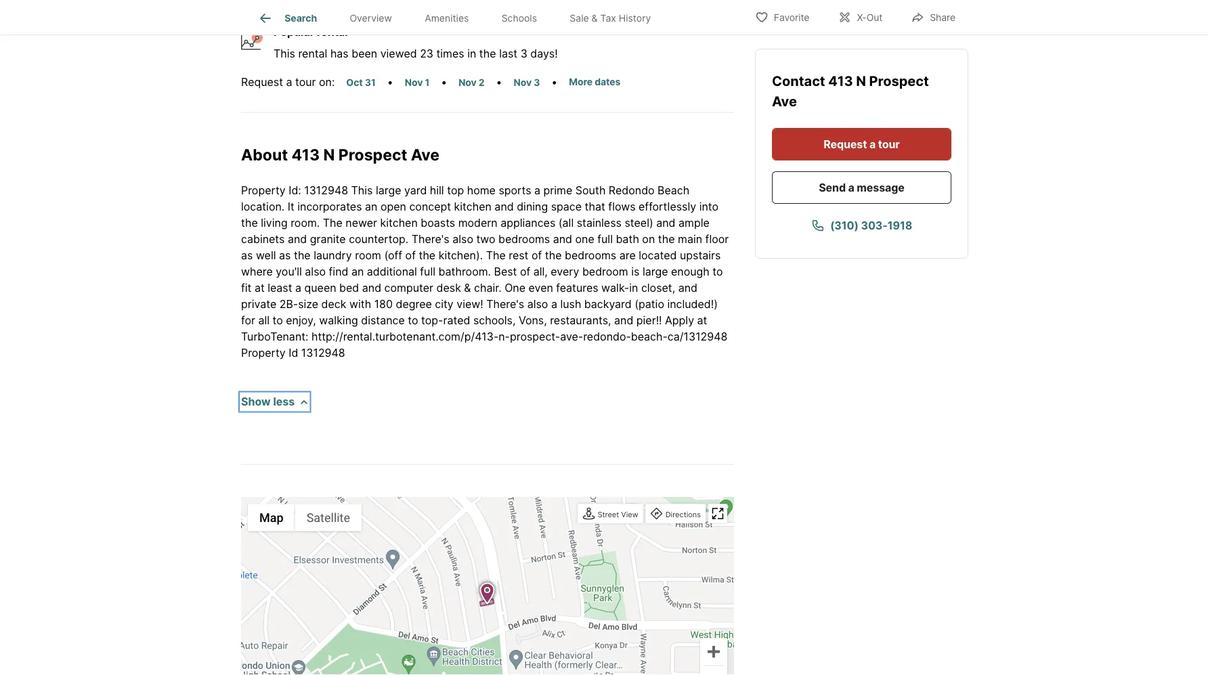 Task type: locate. For each thing, give the bounding box(es) containing it.
days!
[[531, 47, 558, 60]]

this up newer on the left
[[351, 184, 373, 197]]

of
[[405, 249, 416, 262], [532, 249, 542, 262], [520, 265, 531, 278]]

kitchen).
[[439, 249, 483, 262]]

1 horizontal spatial an
[[365, 200, 378, 213]]

http://rental.turbotenant.com/p/413-
[[312, 330, 499, 343]]

overview
[[350, 12, 392, 24]]

to
[[713, 265, 723, 278], [273, 314, 283, 327], [408, 314, 418, 327]]

rental down popular rental
[[298, 47, 327, 60]]

id
[[289, 346, 298, 360]]

1 horizontal spatial request
[[824, 138, 867, 151]]

2 nov from the left
[[459, 77, 477, 88]]

restaurants,
[[550, 314, 611, 327]]

as left 'well'
[[241, 249, 253, 262]]

1 vertical spatial this
[[351, 184, 373, 197]]

1 vertical spatial property
[[241, 346, 286, 360]]

4 • from the left
[[552, 76, 558, 89]]

to down upstairs
[[713, 265, 723, 278]]

as up you'll
[[279, 249, 291, 262]]

the up you'll
[[294, 249, 311, 262]]

of up "all,"
[[532, 249, 542, 262]]

0 vertical spatial also
[[453, 233, 473, 246]]

0 vertical spatial tour
[[295, 76, 316, 89]]

share
[[930, 12, 956, 23]]

nov left the 1
[[405, 77, 423, 88]]

ave up yard
[[411, 145, 440, 164]]

0 vertical spatial bedrooms
[[499, 233, 550, 246]]

kitchen
[[454, 200, 492, 213], [380, 216, 418, 229]]

main
[[678, 233, 702, 246]]

and down (all
[[553, 233, 572, 246]]

there's down boasts
[[412, 233, 450, 246]]

1 horizontal spatial &
[[592, 12, 598, 24]]

tour up message on the right top
[[878, 138, 900, 151]]

180
[[374, 298, 393, 311]]

1 vertical spatial prospect
[[339, 145, 407, 164]]

distance
[[361, 314, 405, 327]]

2 horizontal spatial to
[[713, 265, 723, 278]]

request a tour on:
[[241, 76, 335, 89]]

this inside property id: 1312948 this large yard hill top home sports a prime south redondo beach location. it incorporates an open concept kitchen and dining space that flows effortlessly into the living room. the newer kitchen boasts modern appliances (all stainless steel) and ample cabinets and granite countertop. there's also two bedrooms and one full bath on the main floor as well as the laundry room (off of the kitchen). the rest of the bedrooms are located upstairs where you'll also find an additional full bathroom. best of all, every bedroom is large enough to fit at least a queen bed and computer desk & chair. one even features walk-in closet, and private 2b-size deck with 180 degree city view! there's also a lush backyard (patio included!) for all to enjoy, walking distance to top-rated schools, vons, restaurants, and pier!! apply at turbotenant: http://rental.turbotenant.com/p/413-n-prospect-ave-redondo-beach-ca/1312948 property id 1312948
[[351, 184, 373, 197]]

• for nov 2
[[496, 76, 502, 89]]

there's down one
[[486, 298, 524, 311]]

room
[[355, 249, 381, 262]]

tab list
[[241, 0, 678, 35]]

nov down last
[[514, 77, 532, 88]]

nov
[[405, 77, 423, 88], [459, 77, 477, 88], [514, 77, 532, 88]]

(310) 303-1918 button
[[772, 209, 952, 242]]

0 horizontal spatial to
[[273, 314, 283, 327]]

1 horizontal spatial ave
[[772, 93, 797, 110]]

nov inside "button"
[[459, 77, 477, 88]]

tour inside button
[[878, 138, 900, 151]]

• right "31"
[[387, 76, 393, 89]]

1 horizontal spatial n
[[856, 73, 866, 89]]

request down popular
[[241, 76, 283, 89]]

turbotenant:
[[241, 330, 309, 343]]

0 horizontal spatial an
[[351, 265, 364, 278]]

• left more
[[552, 76, 558, 89]]

1 vertical spatial full
[[420, 265, 436, 278]]

flows
[[609, 200, 636, 213]]

rated
[[443, 314, 470, 327]]

rental up has
[[317, 25, 348, 39]]

1 property from the top
[[241, 184, 286, 197]]

desk
[[437, 281, 461, 294]]

• for nov 3
[[552, 76, 558, 89]]

schools
[[502, 12, 537, 24]]

at right fit
[[255, 281, 265, 294]]

1 vertical spatial rental
[[298, 47, 327, 60]]

sports
[[499, 184, 531, 197]]

for
[[241, 314, 255, 327]]

is
[[631, 265, 640, 278]]

are
[[620, 249, 636, 262]]

the right on
[[658, 233, 675, 246]]

1 • from the left
[[387, 76, 393, 89]]

& up view!
[[464, 281, 471, 294]]

favorite
[[774, 12, 810, 23]]

0 horizontal spatial also
[[305, 265, 326, 278]]

into
[[699, 200, 719, 213]]

1 vertical spatial bedrooms
[[565, 249, 617, 262]]

oct
[[346, 77, 363, 88]]

this down popular
[[274, 47, 295, 60]]

cabinets
[[241, 233, 285, 246]]

sale & tax history tab
[[554, 2, 668, 35]]

1 vertical spatial in
[[629, 281, 638, 294]]

2
[[479, 77, 485, 88]]

0 vertical spatial there's
[[412, 233, 450, 246]]

tab list containing search
[[241, 0, 678, 35]]

1312948 right id
[[301, 346, 345, 360]]

the down the incorporates
[[323, 216, 343, 229]]

nov 1
[[405, 77, 430, 88]]

1 horizontal spatial tour
[[878, 138, 900, 151]]

the
[[479, 47, 496, 60], [241, 216, 258, 229], [658, 233, 675, 246], [294, 249, 311, 262], [419, 249, 436, 262], [545, 249, 562, 262]]

413 up request a tour at the top right of the page
[[829, 73, 853, 89]]

1 vertical spatial 413
[[292, 145, 320, 164]]

overview tab
[[333, 2, 408, 35]]

0 horizontal spatial ave
[[411, 145, 440, 164]]

an up newer on the left
[[365, 200, 378, 213]]

as
[[241, 249, 253, 262], [279, 249, 291, 262]]

request up send
[[824, 138, 867, 151]]

&
[[592, 12, 598, 24], [464, 281, 471, 294]]

0 vertical spatial kitchen
[[454, 200, 492, 213]]

0 vertical spatial 3
[[521, 47, 528, 60]]

1 horizontal spatial 413
[[829, 73, 853, 89]]

amenities tab
[[408, 2, 485, 35]]

in down is
[[629, 281, 638, 294]]

nov 1 button
[[399, 75, 436, 90]]

top-
[[421, 314, 443, 327]]

best
[[494, 265, 517, 278]]

0 vertical spatial in
[[468, 47, 476, 60]]

3 right last
[[521, 47, 528, 60]]

0 horizontal spatial there's
[[412, 233, 450, 246]]

bedrooms down appliances
[[499, 233, 550, 246]]

kitchen down open
[[380, 216, 418, 229]]

enjoy,
[[286, 314, 316, 327]]

2 horizontal spatial of
[[532, 249, 542, 262]]

• right '2' at the left
[[496, 76, 502, 89]]

0 vertical spatial request
[[241, 76, 283, 89]]

1 vertical spatial at
[[697, 314, 707, 327]]

1 horizontal spatial 3
[[534, 77, 540, 88]]

menu bar
[[248, 504, 362, 531]]

of right (off
[[405, 249, 416, 262]]

0 vertical spatial at
[[255, 281, 265, 294]]

at
[[255, 281, 265, 294], [697, 314, 707, 327]]

31
[[365, 77, 376, 88]]

1 vertical spatial request
[[824, 138, 867, 151]]

0 horizontal spatial &
[[464, 281, 471, 294]]

two
[[476, 233, 495, 246]]

also up queen
[[305, 265, 326, 278]]

0 horizontal spatial prospect
[[339, 145, 407, 164]]

2 vertical spatial also
[[527, 298, 548, 311]]

0 horizontal spatial n
[[324, 145, 335, 164]]

0 vertical spatial the
[[323, 216, 343, 229]]

also down the even
[[527, 298, 548, 311]]

that
[[585, 200, 605, 213]]

nov for nov 3
[[514, 77, 532, 88]]

1 horizontal spatial also
[[453, 233, 473, 246]]

0 vertical spatial an
[[365, 200, 378, 213]]

(patio
[[635, 298, 664, 311]]

at up ca/1312948 in the right of the page
[[697, 314, 707, 327]]

1 horizontal spatial nov
[[459, 77, 477, 88]]

bedrooms
[[499, 233, 550, 246], [565, 249, 617, 262]]

1 horizontal spatial this
[[351, 184, 373, 197]]

1
[[425, 77, 430, 88]]

• for oct 31
[[387, 76, 393, 89]]

less
[[273, 395, 295, 408]]

1 horizontal spatial prospect
[[869, 73, 929, 89]]

0 vertical spatial 1312948
[[304, 184, 348, 197]]

n up the incorporates
[[324, 145, 335, 164]]

beach-
[[631, 330, 668, 343]]

in right times
[[468, 47, 476, 60]]

rest
[[509, 249, 529, 262]]

•
[[387, 76, 393, 89], [441, 76, 447, 89], [496, 76, 502, 89], [552, 76, 558, 89]]

1 vertical spatial there's
[[486, 298, 524, 311]]

0 vertical spatial prospect
[[869, 73, 929, 89]]

1 horizontal spatial of
[[520, 265, 531, 278]]

0 vertical spatial large
[[376, 184, 401, 197]]

ave down contact
[[772, 93, 797, 110]]

effortlessly
[[639, 200, 696, 213]]

0 vertical spatial this
[[274, 47, 295, 60]]

n right contact
[[856, 73, 866, 89]]

3 • from the left
[[496, 76, 502, 89]]

nov left '2' at the left
[[459, 77, 477, 88]]

1 nov from the left
[[405, 77, 423, 88]]

full down stainless
[[598, 233, 613, 246]]

bedrooms down "one"
[[565, 249, 617, 262]]

property down turbotenant:
[[241, 346, 286, 360]]

0 horizontal spatial as
[[241, 249, 253, 262]]

send
[[819, 181, 846, 194]]

1 vertical spatial an
[[351, 265, 364, 278]]

full up "computer"
[[420, 265, 436, 278]]

n
[[856, 73, 866, 89], [324, 145, 335, 164]]

request for request a tour
[[824, 138, 867, 151]]

this rental has been viewed 23 times in the last 3 days!
[[274, 47, 558, 60]]

property up the location. on the top left of page
[[241, 184, 286, 197]]

of left "all,"
[[520, 265, 531, 278]]

backyard
[[584, 298, 632, 311]]

0 vertical spatial 413
[[829, 73, 853, 89]]

large
[[376, 184, 401, 197], [643, 265, 668, 278]]

and down enough
[[678, 281, 698, 294]]

to down the degree
[[408, 314, 418, 327]]

0 horizontal spatial kitchen
[[380, 216, 418, 229]]

(all
[[559, 216, 574, 229]]

0 horizontal spatial tour
[[295, 76, 316, 89]]

and down the room.
[[288, 233, 307, 246]]

about
[[241, 145, 288, 164]]

sale
[[570, 12, 589, 24]]

also up kitchen).
[[453, 233, 473, 246]]

and down sports
[[495, 200, 514, 213]]

a left on:
[[286, 76, 292, 89]]

computer
[[384, 281, 434, 294]]

1 vertical spatial 3
[[534, 77, 540, 88]]

1 vertical spatial ave
[[411, 145, 440, 164]]

tour left on:
[[295, 76, 316, 89]]

0 horizontal spatial in
[[468, 47, 476, 60]]

0 horizontal spatial large
[[376, 184, 401, 197]]

1 vertical spatial large
[[643, 265, 668, 278]]

favorite button
[[744, 3, 821, 31]]

413 up id:
[[292, 145, 320, 164]]

the left kitchen).
[[419, 249, 436, 262]]

1 horizontal spatial in
[[629, 281, 638, 294]]

share button
[[900, 3, 967, 31]]

show less button
[[241, 394, 308, 410]]

1 horizontal spatial as
[[279, 249, 291, 262]]

2 horizontal spatial also
[[527, 298, 548, 311]]

0 horizontal spatial 413
[[292, 145, 320, 164]]

413 n prospect ave
[[772, 73, 929, 110]]

an up 'bed'
[[351, 265, 364, 278]]

ave-
[[560, 330, 583, 343]]

1 horizontal spatial there's
[[486, 298, 524, 311]]

features
[[556, 281, 598, 294]]

incorporates
[[298, 200, 362, 213]]

0 horizontal spatial of
[[405, 249, 416, 262]]

kitchen up the modern
[[454, 200, 492, 213]]

0 vertical spatial property
[[241, 184, 286, 197]]

1 vertical spatial tour
[[878, 138, 900, 151]]

2 horizontal spatial nov
[[514, 77, 532, 88]]

0 vertical spatial rental
[[317, 25, 348, 39]]

lush
[[560, 298, 581, 311]]

oct 31
[[346, 77, 376, 88]]

dining
[[517, 200, 548, 213]]

0 vertical spatial ave
[[772, 93, 797, 110]]

x-
[[857, 12, 867, 23]]

the left last
[[479, 47, 496, 60]]

• right the 1
[[441, 76, 447, 89]]

redondo
[[609, 184, 655, 197]]

to right all
[[273, 314, 283, 327]]

sale & tax history
[[570, 12, 651, 24]]

2 • from the left
[[441, 76, 447, 89]]

& left tax on the top of the page
[[592, 12, 598, 24]]

0 vertical spatial n
[[856, 73, 866, 89]]

0 horizontal spatial request
[[241, 76, 283, 89]]

n inside 413 n prospect ave
[[856, 73, 866, 89]]

map region
[[152, 490, 845, 675]]

ample
[[679, 216, 710, 229]]

1 horizontal spatial full
[[598, 233, 613, 246]]

large up open
[[376, 184, 401, 197]]

living
[[261, 216, 288, 229]]

ca/1312948
[[668, 330, 728, 343]]

large down located at the top right
[[643, 265, 668, 278]]

3 down days!
[[534, 77, 540, 88]]

1 vertical spatial also
[[305, 265, 326, 278]]

1 vertical spatial &
[[464, 281, 471, 294]]

ave
[[772, 93, 797, 110], [411, 145, 440, 164]]

rental for popular
[[317, 25, 348, 39]]

1312948 up the incorporates
[[304, 184, 348, 197]]

request inside button
[[824, 138, 867, 151]]

3 nov from the left
[[514, 77, 532, 88]]

0 horizontal spatial nov
[[405, 77, 423, 88]]

the up best
[[486, 249, 506, 262]]

1 horizontal spatial the
[[486, 249, 506, 262]]

the
[[323, 216, 343, 229], [486, 249, 506, 262]]

0 vertical spatial &
[[592, 12, 598, 24]]

23
[[420, 47, 434, 60]]



Task type: vqa. For each thing, say whether or not it's contained in the screenshot.
THE $1,350 /MO to the top
no



Task type: describe. For each thing, give the bounding box(es) containing it.
bedroom
[[582, 265, 628, 278]]

tour for request a tour on:
[[295, 76, 316, 89]]

bed
[[339, 281, 359, 294]]

the up every
[[545, 249, 562, 262]]

rental for this
[[298, 47, 327, 60]]

0 horizontal spatial this
[[274, 47, 295, 60]]

prime
[[544, 184, 573, 197]]

schools tab
[[485, 2, 554, 35]]

show
[[241, 395, 271, 408]]

bath
[[616, 233, 639, 246]]

been
[[352, 47, 377, 60]]

stainless
[[577, 216, 622, 229]]

directions
[[666, 510, 701, 519]]

home
[[467, 184, 496, 197]]

on:
[[319, 76, 335, 89]]

tax
[[600, 12, 616, 24]]

nov 3 button
[[508, 75, 546, 90]]

1 horizontal spatial kitchen
[[454, 200, 492, 213]]

show less
[[241, 395, 295, 408]]

1 vertical spatial 1312948
[[301, 346, 345, 360]]

1 horizontal spatial to
[[408, 314, 418, 327]]

0 horizontal spatial bedrooms
[[499, 233, 550, 246]]

0 horizontal spatial the
[[323, 216, 343, 229]]

street view
[[598, 510, 639, 519]]

on
[[642, 233, 655, 246]]

nov 2
[[459, 77, 485, 88]]

about 413 n prospect ave
[[241, 145, 440, 164]]

view!
[[457, 298, 483, 311]]

every
[[551, 265, 579, 278]]

menu bar containing map
[[248, 504, 362, 531]]

id:
[[289, 184, 301, 197]]

request a tour button
[[772, 128, 952, 161]]

yard
[[404, 184, 427, 197]]

1 horizontal spatial at
[[697, 314, 707, 327]]

location.
[[241, 200, 285, 213]]

3 inside nov 3 button
[[534, 77, 540, 88]]

& inside property id: 1312948 this large yard hill top home sports a prime south redondo beach location. it incorporates an open concept kitchen and dining space that flows effortlessly into the living room. the newer kitchen boasts modern appliances (all stainless steel) and ample cabinets and granite countertop. there's also two bedrooms and one full bath on the main floor as well as the laundry room (off of the kitchen). the rest of the bedrooms are located upstairs where you'll also find an additional full bathroom. best of all, every bedroom is large enough to fit at least a queen bed and computer desk & chair. one even features walk-in closet, and private 2b-size deck with 180 degree city view! there's also a lush backyard (patio included!) for all to enjoy, walking distance to top-rated schools, vons, restaurants, and pier!! apply at turbotenant: http://rental.turbotenant.com/p/413-n-prospect-ave-redondo-beach-ca/1312948 property id 1312948
[[464, 281, 471, 294]]

(310)
[[830, 219, 859, 232]]

map button
[[248, 504, 295, 531]]

2 as from the left
[[279, 249, 291, 262]]

out
[[867, 12, 883, 23]]

nov 2 button
[[453, 75, 491, 90]]

nov for nov 2
[[459, 77, 477, 88]]

granite
[[310, 233, 346, 246]]

nov for nov 1
[[405, 77, 423, 88]]

1 vertical spatial n
[[324, 145, 335, 164]]

apply
[[665, 314, 694, 327]]

and up with
[[362, 281, 381, 294]]

a up message on the right top
[[870, 138, 876, 151]]

city
[[435, 298, 454, 311]]

chair.
[[474, 281, 502, 294]]

more dates button
[[563, 74, 627, 90]]

1 horizontal spatial bedrooms
[[565, 249, 617, 262]]

all
[[258, 314, 270, 327]]

degree
[[396, 298, 432, 311]]

space
[[551, 200, 582, 213]]

0 horizontal spatial 3
[[521, 47, 528, 60]]

the down the location. on the top left of page
[[241, 216, 258, 229]]

a up the dining
[[534, 184, 541, 197]]

least
[[268, 281, 292, 294]]

floor
[[706, 233, 729, 246]]

open
[[381, 200, 406, 213]]

(off
[[384, 249, 402, 262]]

ave inside 413 n prospect ave
[[772, 93, 797, 110]]

fit
[[241, 281, 252, 294]]

directions button
[[647, 505, 704, 524]]

included!)
[[667, 298, 718, 311]]

0 horizontal spatial full
[[420, 265, 436, 278]]

history
[[619, 12, 651, 24]]

more dates
[[569, 76, 621, 88]]

tour for request a tour
[[878, 138, 900, 151]]

popular rental
[[274, 25, 348, 39]]

one
[[505, 281, 526, 294]]

viewed
[[380, 47, 417, 60]]

2 property from the top
[[241, 346, 286, 360]]

303-
[[861, 219, 888, 232]]

room.
[[291, 216, 320, 229]]

find
[[329, 265, 348, 278]]

laundry
[[314, 249, 352, 262]]

walking
[[319, 314, 358, 327]]

bathroom.
[[439, 265, 491, 278]]

• for nov 1
[[441, 76, 447, 89]]

satellite
[[307, 511, 350, 525]]

1 vertical spatial kitchen
[[380, 216, 418, 229]]

concept
[[409, 200, 451, 213]]

walk-
[[602, 281, 629, 294]]

contact
[[772, 73, 829, 89]]

& inside tab
[[592, 12, 598, 24]]

more
[[569, 76, 593, 88]]

and down effortlessly at top
[[657, 216, 676, 229]]

1 as from the left
[[241, 249, 253, 262]]

0 horizontal spatial at
[[255, 281, 265, 294]]

(310) 303-1918 link
[[772, 209, 952, 242]]

413 inside 413 n prospect ave
[[829, 73, 853, 89]]

amenities
[[425, 12, 469, 24]]

search
[[285, 12, 317, 24]]

located
[[639, 249, 677, 262]]

and down backyard
[[614, 314, 634, 327]]

a right send
[[848, 181, 855, 194]]

countertop.
[[349, 233, 409, 246]]

property id: 1312948 this large yard hill top home sports a prime south redondo beach location. it incorporates an open concept kitchen and dining space that flows effortlessly into the living room. the newer kitchen boasts modern appliances (all stainless steel) and ample cabinets and granite countertop. there's also two bedrooms and one full bath on the main floor as well as the laundry room (off of the kitchen). the rest of the bedrooms are located upstairs where you'll also find an additional full bathroom. best of all, every bedroom is large enough to fit at least a queen bed and computer desk & chair. one even features walk-in closet, and private 2b-size deck with 180 degree city view! there's also a lush backyard (patio included!) for all to enjoy, walking distance to top-rated schools, vons, restaurants, and pier!! apply at turbotenant: http://rental.turbotenant.com/p/413-n-prospect-ave-redondo-beach-ca/1312948 property id 1312948
[[241, 184, 729, 360]]

a right least on the left top
[[295, 281, 301, 294]]

request for request a tour on:
[[241, 76, 283, 89]]

newer
[[346, 216, 377, 229]]

prospect inside 413 n prospect ave
[[869, 73, 929, 89]]

1 vertical spatial the
[[486, 249, 506, 262]]

schools,
[[473, 314, 516, 327]]

x-out
[[857, 12, 883, 23]]

1 horizontal spatial large
[[643, 265, 668, 278]]

in inside property id: 1312948 this large yard hill top home sports a prime south redondo beach location. it incorporates an open concept kitchen and dining space that flows effortlessly into the living room. the newer kitchen boasts modern appliances (all stainless steel) and ample cabinets and granite countertop. there's also two bedrooms and one full bath on the main floor as well as the laundry room (off of the kitchen). the rest of the bedrooms are located upstairs where you'll also find an additional full bathroom. best of all, every bedroom is large enough to fit at least a queen bed and computer desk & chair. one even features walk-in closet, and private 2b-size deck with 180 degree city view! there's also a lush backyard (patio included!) for all to enjoy, walking distance to top-rated schools, vons, restaurants, and pier!! apply at turbotenant: http://rental.turbotenant.com/p/413-n-prospect-ave-redondo-beach-ca/1312948 property id 1312948
[[629, 281, 638, 294]]

0 vertical spatial full
[[598, 233, 613, 246]]

enough
[[671, 265, 710, 278]]

it
[[288, 200, 294, 213]]

with
[[349, 298, 371, 311]]

private
[[241, 298, 277, 311]]

has
[[330, 47, 349, 60]]

all,
[[534, 265, 548, 278]]

top
[[447, 184, 464, 197]]

well
[[256, 249, 276, 262]]

even
[[529, 281, 553, 294]]

last
[[499, 47, 518, 60]]

a left the lush
[[551, 298, 557, 311]]

(310) 303-1918
[[830, 219, 912, 232]]



